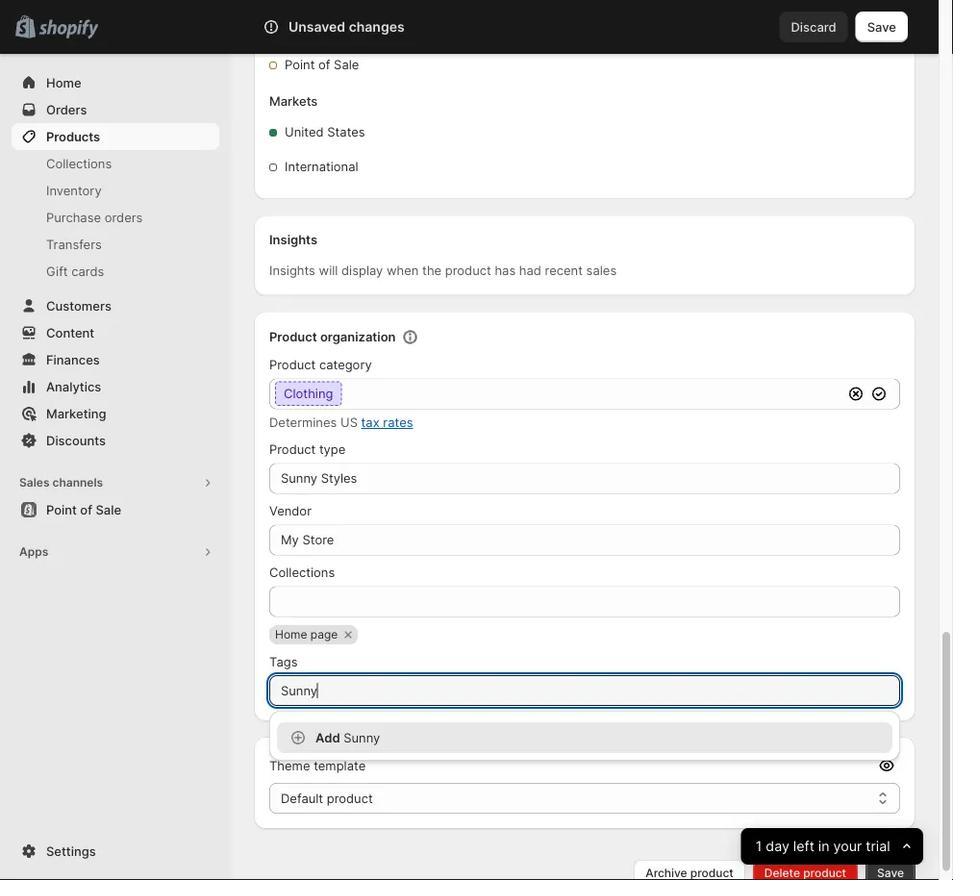 Task type: vqa. For each thing, say whether or not it's contained in the screenshot.
the Home to the right
yes



Task type: describe. For each thing, give the bounding box(es) containing it.
product type
[[270, 442, 346, 457]]

orders
[[46, 102, 87, 117]]

content link
[[12, 320, 219, 347]]

united
[[285, 125, 324, 140]]

products link
[[12, 123, 219, 150]]

category
[[319, 358, 372, 373]]

us
[[341, 415, 358, 430]]

unsaved changes
[[289, 19, 405, 35]]

Collections text field
[[270, 587, 901, 618]]

products
[[46, 129, 100, 144]]

marketing
[[46, 406, 106, 421]]

cards
[[71, 264, 104, 279]]

0 horizontal spatial product
[[327, 791, 373, 806]]

finances link
[[12, 347, 219, 374]]

of inside button
[[80, 502, 92, 517]]

day
[[767, 839, 790, 855]]

sales
[[587, 263, 617, 278]]

discard
[[792, 19, 837, 34]]

unsaved
[[289, 19, 346, 35]]

your
[[834, 839, 863, 855]]

home page link
[[275, 626, 338, 645]]

type
[[319, 442, 346, 457]]

orders link
[[12, 96, 219, 123]]

0 vertical spatial collections
[[46, 156, 112, 171]]

customers link
[[12, 293, 219, 320]]

home for home page
[[275, 628, 308, 642]]

changes
[[349, 19, 405, 35]]

organization
[[320, 330, 396, 345]]

sale inside button
[[96, 502, 121, 517]]

united states
[[285, 125, 365, 140]]

gift
[[46, 264, 68, 279]]

channels
[[52, 476, 103, 490]]

insights for insights
[[270, 232, 318, 247]]

product for product category
[[270, 358, 316, 373]]

tags
[[270, 655, 298, 670]]

product for product organization
[[270, 330, 317, 345]]

recent
[[545, 263, 583, 278]]

online
[[285, 19, 322, 34]]

markets
[[270, 94, 318, 109]]

will
[[319, 263, 338, 278]]

customers
[[46, 298, 112, 313]]

add sunny
[[316, 731, 381, 746]]

home page
[[275, 628, 338, 642]]

add
[[316, 731, 340, 746]]

point of sale inside button
[[46, 502, 121, 517]]

rates
[[383, 415, 413, 430]]

finances
[[46, 352, 100, 367]]

template
[[314, 759, 366, 773]]

product category
[[270, 358, 372, 373]]

marketing link
[[12, 400, 219, 427]]

shopify image
[[39, 20, 98, 39]]

product organization
[[270, 330, 396, 345]]

page
[[311, 628, 338, 642]]

had
[[520, 263, 542, 278]]

sunny
[[344, 731, 381, 746]]

home for home
[[46, 75, 81, 90]]

settings
[[46, 844, 96, 859]]

the
[[423, 263, 442, 278]]

transfers link
[[12, 231, 219, 258]]

search button
[[231, 12, 780, 42]]



Task type: locate. For each thing, give the bounding box(es) containing it.
search
[[262, 19, 303, 34]]

1 horizontal spatial home
[[275, 628, 308, 642]]

insights will display when the product has had recent sales
[[270, 263, 617, 278]]

1 insights from the top
[[270, 232, 318, 247]]

product down product organization
[[270, 358, 316, 373]]

0 vertical spatial of
[[319, 57, 331, 72]]

1 horizontal spatial collections
[[270, 566, 335, 580]]

sale down sales channels button
[[96, 502, 121, 517]]

product right the
[[446, 263, 492, 278]]

collections up inventory at the left of page
[[46, 156, 112, 171]]

apps button
[[12, 539, 219, 566]]

discounts
[[46, 433, 106, 448]]

insights down international
[[270, 232, 318, 247]]

home inside home link
[[46, 75, 81, 90]]

discard button
[[780, 12, 849, 42]]

online store
[[285, 19, 358, 34]]

orders
[[105, 210, 143, 225]]

point
[[285, 57, 315, 72], [46, 502, 77, 517]]

of
[[319, 57, 331, 72], [80, 502, 92, 517]]

default product
[[281, 791, 373, 806]]

in
[[819, 839, 831, 855]]

default
[[281, 791, 324, 806]]

product down the template
[[327, 791, 373, 806]]

1 vertical spatial of
[[80, 502, 92, 517]]

point up markets
[[285, 57, 315, 72]]

home inside home page link
[[275, 628, 308, 642]]

0 vertical spatial home
[[46, 75, 81, 90]]

point of sale down unsaved
[[285, 57, 359, 72]]

left
[[794, 839, 815, 855]]

0 horizontal spatial collections
[[46, 156, 112, 171]]

international
[[285, 159, 359, 174]]

save button
[[856, 12, 909, 42]]

collections link
[[12, 150, 219, 177]]

gift cards
[[46, 264, 104, 279]]

0 horizontal spatial point of sale
[[46, 502, 121, 517]]

insights for insights will display when the product has had recent sales
[[270, 263, 316, 278]]

sale down unsaved changes
[[334, 57, 359, 72]]

tax
[[362, 415, 380, 430]]

insights left will
[[270, 263, 316, 278]]

save
[[868, 19, 897, 34]]

2 vertical spatial product
[[270, 442, 316, 457]]

gift cards link
[[12, 258, 219, 285]]

insights
[[270, 232, 318, 247], [270, 263, 316, 278]]

Product category text field
[[270, 379, 843, 410]]

trial
[[867, 839, 891, 855]]

home up tags
[[275, 628, 308, 642]]

transfers
[[46, 237, 102, 252]]

1 vertical spatial sale
[[96, 502, 121, 517]]

sales channels button
[[12, 470, 219, 497]]

when
[[387, 263, 419, 278]]

product
[[446, 263, 492, 278], [327, 791, 373, 806]]

tax rates link
[[362, 415, 413, 430]]

has
[[495, 263, 516, 278]]

1 day left in your trial
[[757, 839, 891, 855]]

home link
[[12, 69, 219, 96]]

Product type text field
[[270, 464, 901, 494]]

theme
[[270, 759, 310, 773]]

point down the sales channels
[[46, 502, 77, 517]]

Vendor text field
[[270, 525, 901, 556]]

sale
[[334, 57, 359, 72], [96, 502, 121, 517]]

display
[[342, 263, 383, 278]]

product
[[270, 330, 317, 345], [270, 358, 316, 373], [270, 442, 316, 457]]

2 product from the top
[[270, 358, 316, 373]]

vendor
[[270, 504, 312, 519]]

1 horizontal spatial point
[[285, 57, 315, 72]]

inventory link
[[12, 177, 219, 204]]

product down determines
[[270, 442, 316, 457]]

0 vertical spatial point of sale
[[285, 57, 359, 72]]

0 horizontal spatial home
[[46, 75, 81, 90]]

1 horizontal spatial product
[[446, 263, 492, 278]]

0 vertical spatial product
[[270, 330, 317, 345]]

0 vertical spatial sale
[[334, 57, 359, 72]]

1 product from the top
[[270, 330, 317, 345]]

store
[[326, 19, 358, 34]]

purchase orders
[[46, 210, 143, 225]]

inventory
[[46, 183, 102, 198]]

1 vertical spatial point of sale
[[46, 502, 121, 517]]

1 vertical spatial product
[[327, 791, 373, 806]]

collections
[[46, 156, 112, 171], [270, 566, 335, 580]]

1 day left in your trial button
[[742, 829, 924, 865]]

1 vertical spatial product
[[270, 358, 316, 373]]

0 horizontal spatial point
[[46, 502, 77, 517]]

1
[[757, 839, 763, 855]]

purchase
[[46, 210, 101, 225]]

1 horizontal spatial of
[[319, 57, 331, 72]]

0 vertical spatial insights
[[270, 232, 318, 247]]

of down unsaved
[[319, 57, 331, 72]]

collections up home page
[[270, 566, 335, 580]]

2 insights from the top
[[270, 263, 316, 278]]

1 horizontal spatial point of sale
[[285, 57, 359, 72]]

0 vertical spatial product
[[446, 263, 492, 278]]

home
[[46, 75, 81, 90], [275, 628, 308, 642]]

0 horizontal spatial sale
[[96, 502, 121, 517]]

home up orders
[[46, 75, 81, 90]]

content
[[46, 325, 94, 340]]

0 horizontal spatial of
[[80, 502, 92, 517]]

apps
[[19, 545, 48, 559]]

product up product category at left top
[[270, 330, 317, 345]]

analytics link
[[12, 374, 219, 400]]

discounts link
[[12, 427, 219, 454]]

Tags text field
[[270, 676, 901, 707]]

determines us tax rates
[[270, 415, 413, 430]]

1 vertical spatial point
[[46, 502, 77, 517]]

1 vertical spatial home
[[275, 628, 308, 642]]

states
[[328, 125, 365, 140]]

settings link
[[12, 838, 219, 865]]

point of sale link
[[12, 497, 219, 524]]

analytics
[[46, 379, 101, 394]]

of down channels
[[80, 502, 92, 517]]

point of sale button
[[0, 497, 231, 524]]

1 vertical spatial insights
[[270, 263, 316, 278]]

0 vertical spatial point
[[285, 57, 315, 72]]

point of sale down channels
[[46, 502, 121, 517]]

sales channels
[[19, 476, 103, 490]]

point of sale
[[285, 57, 359, 72], [46, 502, 121, 517]]

determines
[[270, 415, 337, 430]]

purchase orders link
[[12, 204, 219, 231]]

product for product type
[[270, 442, 316, 457]]

1 horizontal spatial sale
[[334, 57, 359, 72]]

1 vertical spatial collections
[[270, 566, 335, 580]]

3 product from the top
[[270, 442, 316, 457]]

point inside button
[[46, 502, 77, 517]]

sales
[[19, 476, 50, 490]]

theme template
[[270, 759, 366, 773]]



